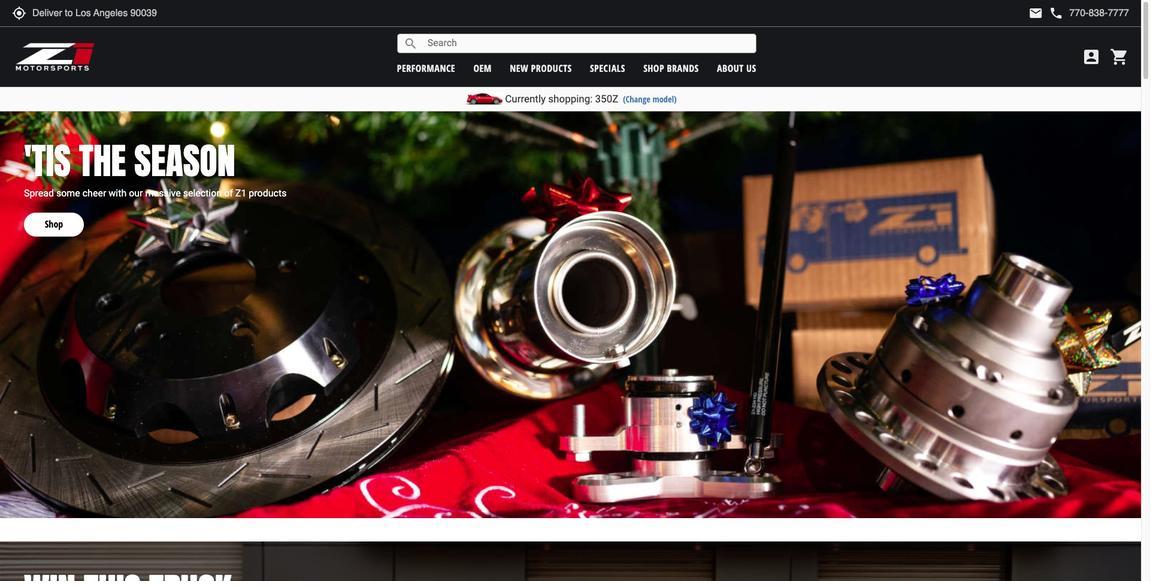 Task type: describe. For each thing, give the bounding box(es) containing it.
account_box link
[[1079, 47, 1104, 66]]

about us link
[[717, 61, 756, 75]]

specials
[[590, 61, 625, 75]]

specials link
[[590, 61, 625, 75]]

season
[[134, 134, 235, 188]]

new
[[510, 61, 528, 75]]

1 horizontal spatial products
[[531, 61, 572, 75]]

performance
[[397, 61, 455, 75]]

of
[[224, 187, 233, 199]]

oem link
[[474, 61, 492, 75]]

Search search field
[[418, 34, 756, 53]]

shop link
[[24, 200, 84, 236]]

shopping_cart
[[1110, 47, 1129, 66]]

oem
[[474, 61, 492, 75]]

new products
[[510, 61, 572, 75]]

about
[[717, 61, 744, 75]]

phone link
[[1049, 6, 1129, 20]]

'tis the season spread some cheer with our massive selection of z1 products
[[24, 134, 287, 199]]

brands
[[667, 61, 699, 75]]

mail
[[1029, 6, 1043, 20]]

shopping:
[[548, 93, 593, 105]]

z1
[[235, 187, 246, 199]]



Task type: locate. For each thing, give the bounding box(es) containing it.
shop brands link
[[644, 61, 699, 75]]

with
[[109, 187, 127, 199]]

products inside 'tis the season spread some cheer with our massive selection of z1 products
[[249, 187, 287, 199]]

products
[[531, 61, 572, 75], [249, 187, 287, 199]]

0 vertical spatial products
[[531, 61, 572, 75]]

z1 motorsports logo image
[[15, 42, 96, 72]]

'tis the season spread some cheer with our massive selection of z1 products image
[[0, 111, 1141, 518]]

new products link
[[510, 61, 572, 75]]

model)
[[653, 93, 677, 105]]

win this truck shop now to get automatically entered image
[[0, 541, 1141, 581]]

mail link
[[1029, 6, 1043, 20]]

shopping_cart link
[[1107, 47, 1129, 66]]

350z
[[595, 93, 618, 105]]

(change model) link
[[623, 93, 677, 105]]

us
[[746, 61, 756, 75]]

1 horizontal spatial shop
[[644, 61, 664, 75]]

shop for shop brands
[[644, 61, 664, 75]]

account_box
[[1082, 47, 1101, 66]]

about us
[[717, 61, 756, 75]]

mail phone
[[1029, 6, 1064, 20]]

products right new
[[531, 61, 572, 75]]

0 vertical spatial shop
[[644, 61, 664, 75]]

1 vertical spatial shop
[[45, 218, 63, 231]]

shop down some
[[45, 218, 63, 231]]

my_location
[[12, 6, 26, 20]]

search
[[404, 36, 418, 51]]

some
[[56, 187, 80, 199]]

shop brands
[[644, 61, 699, 75]]

0 horizontal spatial products
[[249, 187, 287, 199]]

currently shopping: 350z (change model)
[[505, 93, 677, 105]]

shop
[[644, 61, 664, 75], [45, 218, 63, 231]]

products right z1 on the top left of the page
[[249, 187, 287, 199]]

performance link
[[397, 61, 455, 75]]

0 horizontal spatial shop
[[45, 218, 63, 231]]

our
[[129, 187, 143, 199]]

'tis
[[24, 134, 71, 188]]

massive
[[145, 187, 181, 199]]

phone
[[1049, 6, 1064, 20]]

(change
[[623, 93, 651, 105]]

the
[[79, 134, 126, 188]]

shop for shop
[[45, 218, 63, 231]]

1 vertical spatial products
[[249, 187, 287, 199]]

selection
[[183, 187, 222, 199]]

spread
[[24, 187, 54, 199]]

shop left brands
[[644, 61, 664, 75]]

cheer
[[83, 187, 106, 199]]

currently
[[505, 93, 546, 105]]



Task type: vqa. For each thing, say whether or not it's contained in the screenshot.
SEARCH search field
yes



